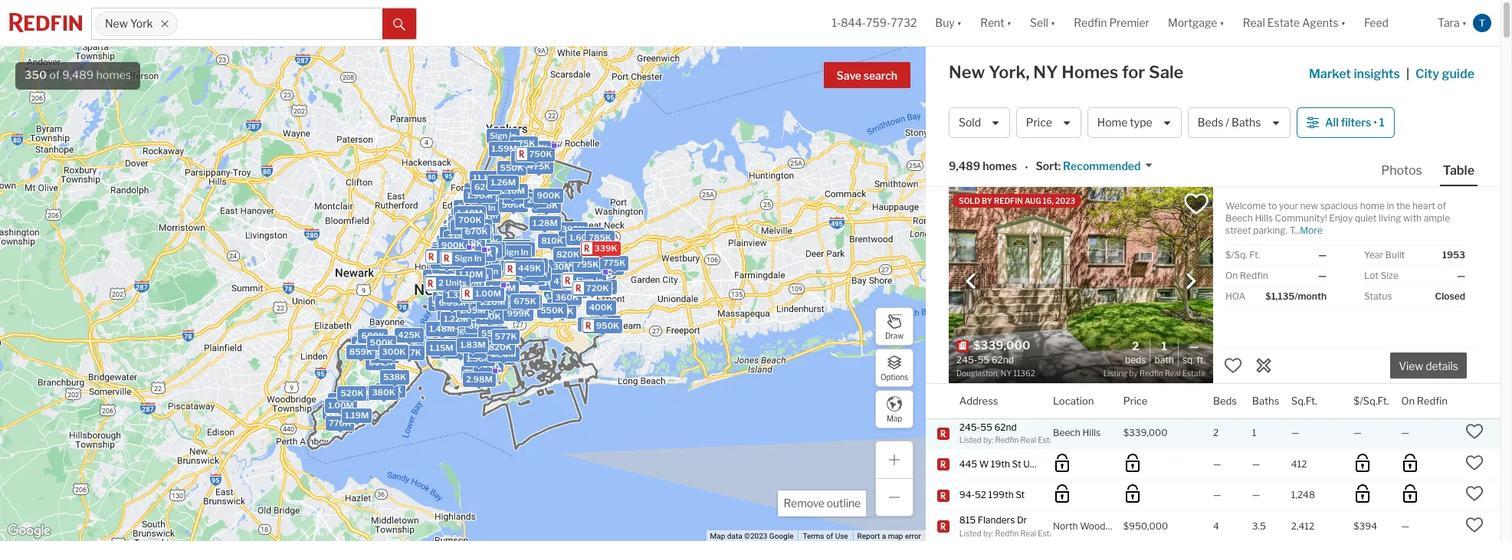 Task type: locate. For each thing, give the bounding box(es) containing it.
9,489 up sold
[[949, 160, 981, 173]]

2 vertical spatial 1
[[1253, 427, 1257, 439]]

245-55 62nd link
[[960, 421, 1039, 434]]

redfin down $/sq. ft.
[[1240, 270, 1269, 281]]

1 vertical spatial 900k
[[441, 239, 465, 250]]

1 horizontal spatial 810k
[[541, 235, 563, 246]]

real down 'dr'
[[1021, 529, 1037, 538]]

775k
[[604, 257, 626, 268], [516, 296, 539, 307]]

1.00m up 1.26m
[[515, 148, 540, 159]]

favorite this home image
[[1224, 356, 1243, 375], [1466, 423, 1484, 441], [1466, 485, 1484, 503]]

redfin down the 815 flanders dr link
[[995, 529, 1019, 538]]

1 inside "1 bath"
[[1162, 340, 1167, 353]]

1 vertical spatial 820k
[[489, 342, 512, 352]]

woodmere
[[1080, 520, 1128, 532]]

1 favorite this home image from the top
[[1466, 454, 1484, 472]]

0 horizontal spatial 775k
[[516, 296, 539, 307]]

redfin down view details
[[1417, 394, 1448, 407]]

ft. inside — sq. ft.
[[1197, 354, 1206, 365]]

535k
[[522, 260, 545, 271]]

360k
[[555, 291, 579, 302]]

photos button
[[1379, 163, 1440, 185]]

1 vertical spatial map
[[710, 532, 725, 541]]

sale
[[1149, 62, 1184, 82]]

homes
[[96, 68, 131, 82], [983, 160, 1017, 173]]

1 horizontal spatial 1.17m
[[504, 257, 528, 268]]

real up unit
[[1021, 435, 1037, 445]]

redfin down the 62nd
[[995, 435, 1019, 445]]

720k up 20k on the left top of page
[[518, 152, 541, 163]]

by: inside 245-55 62nd listed by: redfin real estate
[[984, 435, 994, 445]]

9
[[439, 247, 444, 258]]

20k
[[527, 195, 545, 205]]

price button
[[1016, 107, 1082, 138], [1124, 384, 1148, 418]]

0 horizontal spatial 820k
[[489, 342, 512, 352]]

estate left "agents"
[[1268, 16, 1300, 29]]

• right filters
[[1374, 116, 1377, 129]]

775k up 999k
[[516, 296, 539, 307]]

0 vertical spatial st
[[1012, 458, 1022, 470]]

0 vertical spatial homes
[[96, 68, 131, 82]]

1.22m down 2.90m
[[444, 313, 468, 324]]

baths right /
[[1232, 116, 1261, 129]]

of right "350"
[[49, 68, 60, 82]]

10.3m
[[454, 220, 479, 230]]

445
[[960, 458, 978, 470]]

820k down the 577k
[[489, 342, 512, 352]]

price up $339,000
[[1124, 394, 1148, 407]]

1 ▾ from the left
[[957, 16, 962, 29]]

0 vertical spatial 560k
[[502, 199, 525, 210]]

0 vertical spatial 900k
[[537, 190, 561, 200]]

0 vertical spatial real
[[1243, 16, 1266, 29]]

hills inside welcome to your new spacious home in the heart of beech hills community! enjoy quiet living with ample street parking. t...
[[1255, 212, 1273, 224]]

estate inside 815 flanders dr listed by: redfin real estate
[[1038, 529, 1061, 538]]

on redfin down $/sq. ft.
[[1226, 270, 1269, 281]]

629k
[[329, 401, 352, 411]]

1-844-759-7732
[[832, 16, 917, 29]]

1.00m up 2.50m
[[476, 288, 501, 299]]

400k
[[589, 302, 613, 313]]

910k down 669k
[[552, 305, 574, 316]]

listed down 815
[[960, 529, 982, 538]]

homes up 'redfin'
[[983, 160, 1017, 173]]

1 vertical spatial 1.17m
[[445, 312, 469, 322]]

1 vertical spatial 520k
[[341, 388, 364, 398]]

mortgage ▾ button
[[1168, 0, 1225, 46]]

t...
[[1290, 225, 1300, 236]]

terms of use
[[803, 532, 848, 541]]

810k
[[541, 235, 563, 246], [326, 406, 348, 417]]

0 vertical spatial 4 units
[[467, 250, 496, 261]]

1 horizontal spatial 910k
[[552, 305, 574, 316]]

815
[[960, 514, 976, 526]]

beds left baths button
[[1214, 394, 1237, 407]]

600k
[[542, 277, 566, 288], [477, 359, 500, 370]]

real inside 815 flanders dr listed by: redfin real estate
[[1021, 529, 1037, 538]]

775k down 339k
[[604, 257, 626, 268]]

beds inside button
[[1198, 116, 1224, 129]]

heading
[[957, 338, 1081, 379]]

new for new york, ny homes for sale
[[949, 62, 985, 82]]

— inside 'map' region
[[452, 290, 460, 301]]

0 horizontal spatial 450k
[[331, 394, 355, 405]]

1 up bath
[[1162, 340, 1167, 353]]

1 vertical spatial 475k
[[554, 276, 576, 287]]

2 vertical spatial 670k
[[493, 289, 516, 300]]

1.17m up 995k
[[504, 257, 528, 268]]

0 horizontal spatial on redfin
[[1226, 270, 1269, 281]]

1 horizontal spatial 775k
[[604, 257, 626, 268]]

beech inside welcome to your new spacious home in the heart of beech hills community! enjoy quiet living with ample street parking. t...
[[1226, 212, 1253, 224]]

1 down baths button
[[1253, 427, 1257, 439]]

▾ right sell in the right top of the page
[[1051, 16, 1056, 29]]

550k down 669k
[[541, 304, 564, 315]]

favorite this home image
[[1466, 454, 1484, 472], [1466, 516, 1484, 534]]

0 horizontal spatial •
[[1025, 161, 1028, 174]]

▾ right 'tara'
[[1462, 16, 1467, 29]]

1 vertical spatial 560k
[[581, 318, 605, 329]]

62nd
[[995, 421, 1017, 433]]

of left use
[[826, 532, 833, 541]]

838k
[[478, 349, 501, 360]]

0 vertical spatial 1.17m
[[504, 257, 528, 268]]

910k down 110k
[[479, 311, 501, 322]]

photo of 245-55 62nd, douglaston, ny 11362 image
[[949, 187, 1214, 383]]

750k down 1.26m
[[507, 191, 529, 201]]

0 vertical spatial 820k
[[557, 249, 580, 260]]

real inside 245-55 62nd listed by: redfin real estate
[[1021, 435, 1037, 445]]

new left york, on the right
[[949, 62, 985, 82]]

3 ▾ from the left
[[1051, 16, 1056, 29]]

on inside 'button'
[[1402, 394, 1415, 407]]

160k
[[572, 267, 594, 278]]

1 vertical spatial 3.50m
[[447, 304, 473, 315]]

beds left bath
[[1125, 354, 1146, 365]]

listed down the 245-
[[960, 435, 982, 445]]

beds for beds / baths
[[1198, 116, 1224, 129]]

0 vertical spatial map
[[887, 414, 902, 423]]

1.83m
[[460, 339, 486, 350]]

875k up 1.28m in the top of the page
[[535, 199, 558, 210]]

for
[[1122, 62, 1146, 82]]

1.90m
[[467, 190, 493, 200], [461, 230, 486, 240]]

on down view
[[1402, 394, 1415, 407]]

by: down 'flanders'
[[984, 529, 994, 538]]

map left data at the left bottom
[[710, 532, 725, 541]]

2 by: from the top
[[984, 529, 994, 538]]

0 horizontal spatial 720k
[[518, 152, 541, 163]]

865k
[[468, 320, 492, 331]]

st left unit
[[1012, 458, 1022, 470]]

950k
[[596, 320, 620, 331]]

0 horizontal spatial 1.85m
[[449, 256, 475, 267]]

0 horizontal spatial ft.
[[1197, 354, 1206, 365]]

560k down 400k
[[581, 318, 605, 329]]

1 horizontal spatial •
[[1374, 116, 1377, 129]]

2 vertical spatial estate
[[1038, 529, 1061, 538]]

0 vertical spatial 1
[[1380, 116, 1385, 129]]

3 units
[[451, 216, 479, 227], [467, 248, 496, 259], [441, 276, 470, 287], [454, 298, 483, 308]]

2 beds
[[1125, 340, 1146, 365]]

1 horizontal spatial 1
[[1253, 427, 1257, 439]]

home
[[1361, 200, 1385, 212]]

720k up 400k
[[586, 282, 609, 293]]

0 vertical spatial 750k
[[529, 148, 552, 159]]

redfin inside 815 flanders dr listed by: redfin real estate
[[995, 529, 1019, 538]]

1.30m
[[547, 261, 572, 272], [451, 297, 476, 308], [447, 303, 472, 314]]

2 ▾ from the left
[[1007, 16, 1012, 29]]

638k
[[525, 268, 548, 279]]

486k
[[468, 184, 491, 195]]

0 vertical spatial beech
[[1226, 212, 1253, 224]]

x-out this home image
[[1255, 356, 1273, 375]]

0 vertical spatial 1.85m
[[449, 256, 475, 267]]

500k
[[370, 337, 394, 348]]

1 right filters
[[1380, 116, 1385, 129]]

all filters • 1 button
[[1297, 107, 1395, 138]]

real inside dropdown button
[[1243, 16, 1266, 29]]

beds for 'beds' button
[[1214, 394, 1237, 407]]

view details
[[1399, 360, 1459, 373]]

820k up 160k
[[557, 249, 580, 260]]

—
[[1319, 249, 1327, 261], [1319, 270, 1327, 281], [1458, 270, 1466, 281], [452, 290, 460, 301], [1189, 340, 1200, 353], [1292, 427, 1300, 439], [1354, 427, 1362, 439], [1402, 427, 1410, 439], [1214, 458, 1222, 470], [1253, 458, 1261, 470], [1214, 489, 1222, 501], [1253, 489, 1261, 501], [1402, 520, 1410, 532]]

1 vertical spatial 1.85m
[[491, 348, 516, 359]]

810k down 1.28m in the top of the page
[[541, 235, 563, 246]]

2 favorite this home image from the top
[[1466, 516, 1484, 534]]

table
[[1443, 163, 1475, 178]]

estate down the 815 flanders dr link
[[1038, 529, 1061, 538]]

:
[[1059, 160, 1061, 173]]

2 listed from the top
[[960, 529, 982, 538]]

875k up 850k in the top left of the page
[[513, 138, 535, 148]]

1.85m
[[449, 256, 475, 267], [491, 348, 516, 359]]

245-55 62nd listed by: redfin real estate
[[960, 421, 1061, 445]]

742k
[[471, 248, 493, 259]]

425k
[[398, 329, 421, 340]]

5
[[430, 266, 436, 277]]

550k up 1.26m
[[500, 162, 524, 173]]

1.28m
[[533, 218, 558, 228]]

1 by: from the top
[[984, 435, 994, 445]]

new york, ny homes for sale
[[949, 62, 1184, 82]]

560k left 20k on the left top of page
[[502, 199, 525, 210]]

1
[[1380, 116, 1385, 129], [1162, 340, 1167, 353], [1253, 427, 1257, 439]]

ft. right sq.
[[1197, 354, 1206, 365]]

1.17m
[[504, 257, 528, 268], [445, 312, 469, 322]]

0 vertical spatial •
[[1374, 116, 1377, 129]]

▾ right "rent"
[[1007, 16, 1012, 29]]

1 vertical spatial favorite this home image
[[1466, 423, 1484, 441]]

0 vertical spatial by:
[[984, 435, 994, 445]]

1.17m down "2.70m"
[[445, 312, 469, 322]]

1 vertical spatial real
[[1021, 435, 1037, 445]]

1 inside button
[[1380, 116, 1385, 129]]

real right mortgage ▾
[[1243, 16, 1266, 29]]

estate for $950,000
[[1038, 529, 1061, 538]]

1 vertical spatial new
[[949, 62, 985, 82]]

0 vertical spatial price
[[1026, 116, 1052, 129]]

map for map data ©2023 google
[[710, 532, 725, 541]]

ft. right $/sq.
[[1250, 249, 1260, 261]]

• for 9,489 homes •
[[1025, 161, 1028, 174]]

on up "hoa"
[[1226, 270, 1238, 281]]

520k up 629k
[[341, 388, 364, 398]]

475k down "427k"
[[528, 160, 551, 171]]

▾ right "agents"
[[1341, 16, 1346, 29]]

2 vertical spatial of
[[826, 532, 833, 541]]

1 for 1 bath
[[1162, 340, 1167, 353]]

770k
[[329, 417, 351, 428]]

None search field
[[178, 8, 383, 39]]

1.59m left "427k"
[[492, 143, 517, 153]]

beech up street
[[1226, 212, 1253, 224]]

listed for 815
[[960, 529, 982, 538]]

redfin inside 245-55 62nd listed by: redfin real estate
[[995, 435, 1019, 445]]

675k
[[514, 296, 536, 306]]

1 vertical spatial baths
[[1253, 394, 1280, 407]]

previous button image
[[964, 273, 979, 289]]

baths down x-out this home image
[[1253, 394, 1280, 407]]

9,489 inside 9,489 homes •
[[949, 160, 981, 173]]

st for 199th
[[1016, 489, 1025, 501]]

55
[[981, 421, 993, 433]]

price up sort
[[1026, 116, 1052, 129]]

listed inside 815 flanders dr listed by: redfin real estate
[[960, 529, 982, 538]]

by: inside 815 flanders dr listed by: redfin real estate
[[984, 529, 994, 538]]

3.50m
[[435, 278, 462, 289], [447, 304, 473, 315]]

1 vertical spatial 600k
[[477, 359, 500, 370]]

baths inside beds / baths button
[[1232, 116, 1261, 129]]

520k down 440k
[[489, 249, 512, 260]]

new york
[[105, 17, 153, 30]]

sell ▾ button
[[1030, 0, 1056, 46]]

estate inside 245-55 62nd listed by: redfin real estate
[[1038, 435, 1061, 445]]

estate inside dropdown button
[[1268, 16, 1300, 29]]

google
[[770, 532, 794, 541]]

475k up 360k
[[554, 276, 576, 287]]

1 horizontal spatial 1.22m
[[566, 274, 591, 285]]

price button up sort :
[[1016, 107, 1082, 138]]

1.22m up 690k
[[566, 274, 591, 285]]

3.25m
[[472, 245, 499, 256]]

810k up 770k
[[326, 406, 348, 417]]

redfin left premier
[[1074, 16, 1107, 29]]

$1,135/month
[[1266, 291, 1327, 302]]

759-
[[866, 16, 891, 29]]

600k up 360k
[[542, 277, 566, 288]]

680k up 1.19m
[[346, 388, 370, 398]]

0 horizontal spatial beech
[[1053, 427, 1081, 439]]

1 vertical spatial on
[[1402, 394, 1415, 407]]

1 vertical spatial 1.22m
[[444, 313, 468, 324]]

new left york
[[105, 17, 128, 30]]

1 vertical spatial 680k
[[346, 388, 370, 398]]

favorite button image
[[1184, 191, 1210, 217]]

lot
[[1365, 270, 1379, 281]]

listed for 245-
[[960, 435, 982, 445]]

3.40m
[[489, 283, 516, 293]]

york
[[130, 17, 153, 30]]

875k down 2.17m
[[463, 252, 485, 263]]

▾ right the mortgage at the top of the page
[[1220, 16, 1225, 29]]

4 ▾ from the left
[[1220, 16, 1225, 29]]

estate for $339,000
[[1038, 435, 1061, 445]]

price button up $339,000
[[1124, 384, 1148, 418]]

unit
[[1024, 458, 1041, 470]]

1 vertical spatial price
[[1124, 394, 1148, 407]]

remove
[[784, 497, 825, 510]]

beech down location button
[[1053, 427, 1081, 439]]

beds left /
[[1198, 116, 1224, 129]]

1 vertical spatial st
[[1016, 489, 1025, 501]]

245-
[[960, 421, 981, 433]]

hills up "parking."
[[1255, 212, 1273, 224]]

feed button
[[1355, 0, 1429, 46]]

by: for flanders
[[984, 529, 994, 538]]

of up ample
[[1438, 200, 1447, 212]]

615k
[[594, 316, 615, 327]]

rent ▾ button
[[971, 0, 1021, 46]]

• inside 9,489 homes •
[[1025, 161, 1028, 174]]

1 horizontal spatial 520k
[[489, 249, 512, 260]]

8.55m
[[434, 256, 461, 266]]

bath
[[1155, 354, 1174, 365]]

0 horizontal spatial of
[[49, 68, 60, 82]]

4.55m
[[432, 268, 459, 278]]

redfin inside 'button'
[[1417, 394, 1448, 407]]

map for map
[[887, 414, 902, 423]]

1 vertical spatial 670k
[[468, 248, 491, 259]]

0 vertical spatial 1.10m
[[501, 185, 525, 196]]

0 horizontal spatial 810k
[[326, 406, 348, 417]]

9,489 right "350"
[[62, 68, 94, 82]]

0 vertical spatial on redfin
[[1226, 270, 1269, 281]]

0 horizontal spatial 1
[[1162, 340, 1167, 353]]

on redfin down view details
[[1402, 394, 1448, 407]]

by: down '55'
[[984, 435, 994, 445]]

estate up phb
[[1038, 435, 1061, 445]]

agents
[[1303, 16, 1339, 29]]

0 horizontal spatial 475k
[[528, 160, 551, 171]]

listed inside 245-55 62nd listed by: redfin real estate
[[960, 435, 982, 445]]

1 listed from the top
[[960, 435, 982, 445]]

2 vertical spatial 4
[[1214, 520, 1219, 532]]

of for use
[[826, 532, 833, 541]]

844-
[[841, 16, 866, 29]]

▾ right 'buy' on the top
[[957, 16, 962, 29]]

tara
[[1438, 16, 1460, 29]]

map inside button
[[887, 414, 902, 423]]

homes down new york
[[96, 68, 131, 82]]

600k down 625k
[[477, 359, 500, 370]]

0 horizontal spatial 560k
[[502, 199, 525, 210]]

0 horizontal spatial 900k
[[441, 239, 465, 250]]

550k up 637k
[[482, 328, 505, 338]]

0 horizontal spatial hills
[[1083, 427, 1101, 439]]

2 vertical spatial favorite this home image
[[1466, 485, 1484, 503]]

details
[[1426, 360, 1459, 373]]

6 ▾ from the left
[[1462, 16, 1467, 29]]

of inside welcome to your new spacious home in the heart of beech hills community! enjoy quiet living with ample street parking. t...
[[1438, 200, 1447, 212]]

750k up 20k on the left top of page
[[529, 148, 552, 159]]

market
[[1309, 67, 1352, 81]]

• inside "all filters • 1" button
[[1374, 116, 1377, 129]]

price inside button
[[1026, 116, 1052, 129]]

google image
[[4, 521, 54, 541]]

1 vertical spatial 4
[[427, 271, 433, 282]]

beds / baths
[[1198, 116, 1261, 129]]

on redfin
[[1226, 270, 1269, 281], [1402, 394, 1448, 407]]

1 vertical spatial 720k
[[586, 282, 609, 293]]

hills down location button
[[1083, 427, 1101, 439]]

map down the options
[[887, 414, 902, 423]]

st right 199th on the bottom right of the page
[[1016, 489, 1025, 501]]

1 vertical spatial on redfin
[[1402, 394, 1448, 407]]

2 horizontal spatial 900k
[[537, 190, 561, 200]]

5 ▾ from the left
[[1341, 16, 1346, 29]]

1 vertical spatial 450k
[[331, 394, 355, 405]]

0 horizontal spatial map
[[710, 532, 725, 541]]

st for 19th
[[1012, 458, 1022, 470]]

560k
[[502, 199, 525, 210], [581, 318, 605, 329]]

1 vertical spatial ft.
[[1197, 354, 1206, 365]]

1 vertical spatial 1.05m
[[460, 304, 486, 315]]

1 horizontal spatial 900k
[[488, 352, 512, 363]]

york,
[[989, 62, 1030, 82]]

draw button
[[875, 307, 914, 346]]

0 vertical spatial 1.05m
[[430, 278, 456, 289]]

• left sort
[[1025, 161, 1028, 174]]

1 horizontal spatial 600k
[[542, 277, 566, 288]]

1 vertical spatial 4 units
[[427, 271, 456, 282]]

0 vertical spatial 475k
[[528, 160, 551, 171]]

1.59m
[[492, 143, 517, 153], [458, 270, 483, 280]]

1.20m
[[480, 297, 505, 307], [450, 340, 475, 351], [434, 345, 459, 356]]

1 horizontal spatial 1.85m
[[491, 348, 516, 359]]

▾ for mortgage ▾
[[1220, 16, 1225, 29]]

680k up the '859k'
[[361, 330, 385, 341]]

1.59m down the 3.87m
[[458, 270, 483, 280]]



Task type: vqa. For each thing, say whether or not it's contained in the screenshot.


Task type: describe. For each thing, give the bounding box(es) containing it.
▾ for sell ▾
[[1051, 16, 1056, 29]]

redfin premier button
[[1065, 0, 1159, 46]]

error
[[905, 532, 921, 541]]

outline
[[827, 497, 861, 510]]

1 vertical spatial beds
[[1125, 354, 1146, 365]]

1 horizontal spatial 4 units
[[467, 250, 496, 261]]

status
[[1365, 291, 1392, 302]]

1.00m up 390k
[[502, 241, 528, 252]]

0 horizontal spatial 4 units
[[427, 271, 456, 282]]

view
[[1399, 360, 1424, 373]]

— inside — sq. ft.
[[1189, 340, 1200, 353]]

0 horizontal spatial 9,489
[[62, 68, 94, 82]]

339k
[[595, 242, 618, 253]]

0 vertical spatial 775k
[[604, 257, 626, 268]]

0 vertical spatial 550k
[[500, 162, 524, 173]]

1 vertical spatial price button
[[1124, 384, 1148, 418]]

terms
[[803, 532, 825, 541]]

390k
[[516, 259, 540, 270]]

/
[[1226, 116, 1230, 129]]

2.30m
[[441, 256, 468, 267]]

0 vertical spatial 1.35m
[[446, 226, 471, 237]]

612k
[[597, 317, 618, 328]]

lot size
[[1365, 270, 1399, 281]]

dr
[[1017, 514, 1027, 526]]

▾ for tara ▾
[[1462, 16, 1467, 29]]

52
[[975, 489, 987, 501]]

1 horizontal spatial 1.05m
[[460, 304, 486, 315]]

3.87m
[[447, 257, 473, 268]]

1 vertical spatial 1.90m
[[461, 230, 486, 240]]

real for $339,000
[[1021, 435, 1037, 445]]

real for $950,000
[[1021, 529, 1037, 538]]

1.19m
[[345, 409, 369, 420]]

new for new york
[[105, 17, 128, 30]]

2.03m
[[446, 303, 473, 314]]

0 vertical spatial 3.50m
[[435, 278, 462, 289]]

map
[[888, 532, 903, 541]]

0 horizontal spatial 1.59m
[[458, 270, 483, 280]]

of for 9,489
[[49, 68, 60, 82]]

2 vertical spatial 550k
[[482, 328, 505, 338]]

1 horizontal spatial 560k
[[581, 318, 605, 329]]

1 horizontal spatial price
[[1124, 394, 1148, 407]]

0 vertical spatial on
[[1226, 270, 1238, 281]]

0 vertical spatial 810k
[[541, 235, 563, 246]]

favorite this home image for —
[[1466, 423, 1484, 441]]

445 w 19th st unit phb
[[960, 458, 1063, 470]]

8.60m
[[444, 256, 471, 266]]

1 horizontal spatial 475k
[[554, 276, 576, 287]]

11
[[426, 271, 435, 281]]

favorite this home image for 412
[[1466, 454, 1484, 472]]

0 vertical spatial 450k
[[481, 344, 504, 355]]

map button
[[875, 390, 914, 429]]

0 vertical spatial ft.
[[1250, 249, 1260, 261]]

sold by redfin aug 16, 2023
[[959, 196, 1076, 205]]

1.45m
[[469, 288, 494, 299]]

2 vertical spatial 1.10m
[[459, 269, 483, 279]]

user photo image
[[1473, 14, 1492, 32]]

favorite this home image for 2,412
[[1466, 516, 1484, 534]]

spacious
[[1321, 200, 1359, 212]]

closed
[[1436, 291, 1466, 302]]

0 vertical spatial 1.22m
[[566, 274, 591, 285]]

1 vertical spatial 550k
[[541, 304, 564, 315]]

1 vertical spatial 875k
[[535, 199, 558, 210]]

favorite this home image for 1,248
[[1466, 485, 1484, 503]]

market insights link
[[1309, 50, 1401, 84]]

1.50m
[[467, 353, 492, 364]]

ny
[[1034, 62, 1058, 82]]

398k
[[562, 223, 585, 234]]

0 vertical spatial 680k
[[361, 330, 385, 341]]

0 vertical spatial 875k
[[513, 138, 535, 148]]

map region
[[0, 0, 939, 541]]

• for all filters • 1
[[1374, 116, 1377, 129]]

7 units
[[462, 227, 490, 238]]

buy ▾
[[936, 16, 962, 29]]

3.48m
[[443, 228, 470, 239]]

remove new york image
[[160, 19, 169, 28]]

sell ▾ button
[[1021, 0, 1065, 46]]

beech hills
[[1053, 427, 1101, 439]]

350k
[[520, 267, 543, 278]]

1 vertical spatial hills
[[1083, 427, 1101, 439]]

2 inside '2 beds'
[[1132, 340, 1140, 353]]

to
[[1269, 200, 1277, 212]]

by: for 55
[[984, 435, 994, 445]]

▾ for rent ▾
[[1007, 16, 1012, 29]]

999k
[[507, 308, 530, 319]]

by
[[982, 196, 993, 205]]

ample
[[1424, 212, 1451, 224]]

1 horizontal spatial on redfin
[[1402, 394, 1448, 407]]

0 horizontal spatial price button
[[1016, 107, 1082, 138]]

home type button
[[1088, 107, 1182, 138]]

$/sq.ft. button
[[1354, 384, 1389, 418]]

0 horizontal spatial homes
[[96, 68, 131, 82]]

2 vertical spatial 900k
[[488, 352, 512, 363]]

890k
[[369, 357, 392, 367]]

830k
[[379, 384, 402, 395]]

▾ for buy ▾
[[957, 16, 962, 29]]

0 horizontal spatial 4
[[427, 271, 433, 282]]

2.40m
[[443, 228, 470, 238]]

the
[[1397, 200, 1411, 212]]

768k
[[460, 238, 483, 249]]

19th
[[991, 458, 1010, 470]]

725k
[[449, 261, 472, 271]]

0 vertical spatial 1.90m
[[467, 190, 493, 200]]

0 horizontal spatial 910k
[[479, 311, 501, 322]]

0 vertical spatial 670k
[[465, 226, 488, 237]]

$339,000
[[1124, 427, 1168, 439]]

0 horizontal spatial 1.17m
[[445, 312, 469, 322]]

1 horizontal spatial 820k
[[557, 249, 580, 260]]

sold
[[959, 196, 980, 205]]

rent ▾
[[981, 16, 1012, 29]]

terms of use link
[[803, 532, 848, 541]]

$/sq. ft.
[[1226, 249, 1260, 261]]

data
[[727, 532, 743, 541]]

9,489 homes •
[[949, 160, 1028, 174]]

filters
[[1341, 116, 1372, 129]]

homes inside 9,489 homes •
[[983, 160, 1017, 173]]

redfin inside button
[[1074, 16, 1107, 29]]

0 vertical spatial favorite this home image
[[1224, 356, 1243, 375]]

submit search image
[[393, 18, 406, 30]]

sort :
[[1036, 160, 1061, 173]]

real estate agents ▾
[[1243, 16, 1346, 29]]

redfin premier
[[1074, 16, 1150, 29]]

785k
[[589, 232, 612, 242]]

location button
[[1053, 384, 1094, 418]]

real estate agents ▾ button
[[1234, 0, 1355, 46]]

15.0m
[[433, 259, 458, 269]]

690k
[[561, 285, 585, 296]]

rent
[[981, 16, 1005, 29]]

1.33m
[[447, 289, 472, 300]]

859k
[[349, 346, 373, 357]]

0 vertical spatial 4
[[467, 250, 473, 261]]

1 vertical spatial 1.35m
[[464, 342, 490, 353]]

report
[[858, 532, 880, 541]]

15.1m
[[458, 216, 482, 227]]

|
[[1407, 67, 1410, 81]]

with
[[1404, 212, 1422, 224]]

0 horizontal spatial 1.22m
[[444, 313, 468, 324]]

1.00m up 770k
[[328, 400, 354, 410]]

7732
[[891, 16, 917, 29]]

235k
[[374, 350, 397, 361]]

buy ▾ button
[[926, 0, 971, 46]]

7
[[462, 227, 467, 238]]

north
[[1053, 520, 1078, 532]]

822k
[[598, 262, 621, 272]]

11.1m
[[473, 172, 496, 183]]

2 horizontal spatial 4
[[1214, 520, 1219, 532]]

beds button
[[1214, 384, 1237, 418]]

540k
[[550, 300, 574, 311]]

favorite button checkbox
[[1184, 191, 1210, 217]]

save
[[837, 69, 862, 82]]

2023
[[1056, 196, 1076, 205]]

next button image
[[1184, 273, 1199, 289]]

4.78m
[[478, 290, 505, 300]]

0 vertical spatial 1.59m
[[492, 143, 517, 153]]

1.01m
[[432, 279, 457, 290]]

more
[[1300, 225, 1323, 236]]

2.75m
[[463, 292, 489, 303]]

795k
[[576, 259, 599, 269]]

1 for 1
[[1253, 427, 1257, 439]]

premier
[[1110, 16, 1150, 29]]

save search
[[837, 69, 898, 82]]

aug
[[1025, 196, 1042, 205]]

2 vertical spatial 875k
[[463, 252, 485, 263]]

1 vertical spatial 750k
[[507, 191, 529, 201]]

1 vertical spatial 1.10m
[[448, 226, 472, 236]]

welcome
[[1226, 200, 1267, 212]]



